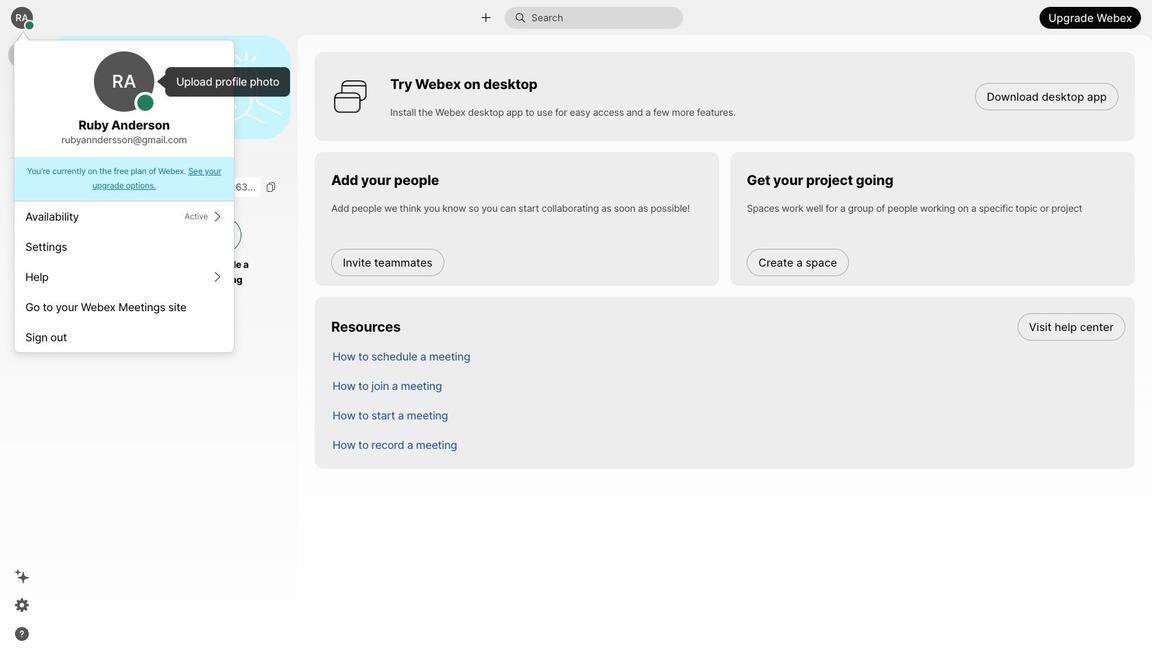 Task type: vqa. For each thing, say whether or not it's contained in the screenshot.
second the "arrow right_16" image from the bottom
yes



Task type: locate. For each thing, give the bounding box(es) containing it.
5 list item from the top
[[322, 430, 1135, 460]]

navigation
[[0, 36, 44, 660]]

None text field
[[55, 178, 261, 197]]

3 list item from the top
[[322, 371, 1135, 401]]

2 list item from the top
[[322, 342, 1135, 371]]

two hands high fiving image
[[205, 46, 287, 129]]

settings menu item
[[14, 232, 234, 262]]

webex tab list
[[8, 41, 36, 189]]

4 list item from the top
[[322, 401, 1135, 430]]

list item
[[322, 312, 1135, 342], [322, 342, 1135, 371], [322, 371, 1135, 401], [322, 401, 1135, 430], [322, 430, 1135, 460]]

profile settings menu menu bar
[[14, 202, 234, 353]]



Task type: describe. For each thing, give the bounding box(es) containing it.
set status menu item
[[14, 202, 234, 232]]

go to your webex meetings site menu item
[[14, 292, 234, 322]]

arrow right_16 image
[[212, 211, 223, 222]]

help menu item
[[14, 262, 234, 292]]

sign out menu item
[[14, 322, 234, 353]]

arrow right_16 image
[[212, 272, 223, 283]]

1 list item from the top
[[322, 312, 1135, 342]]



